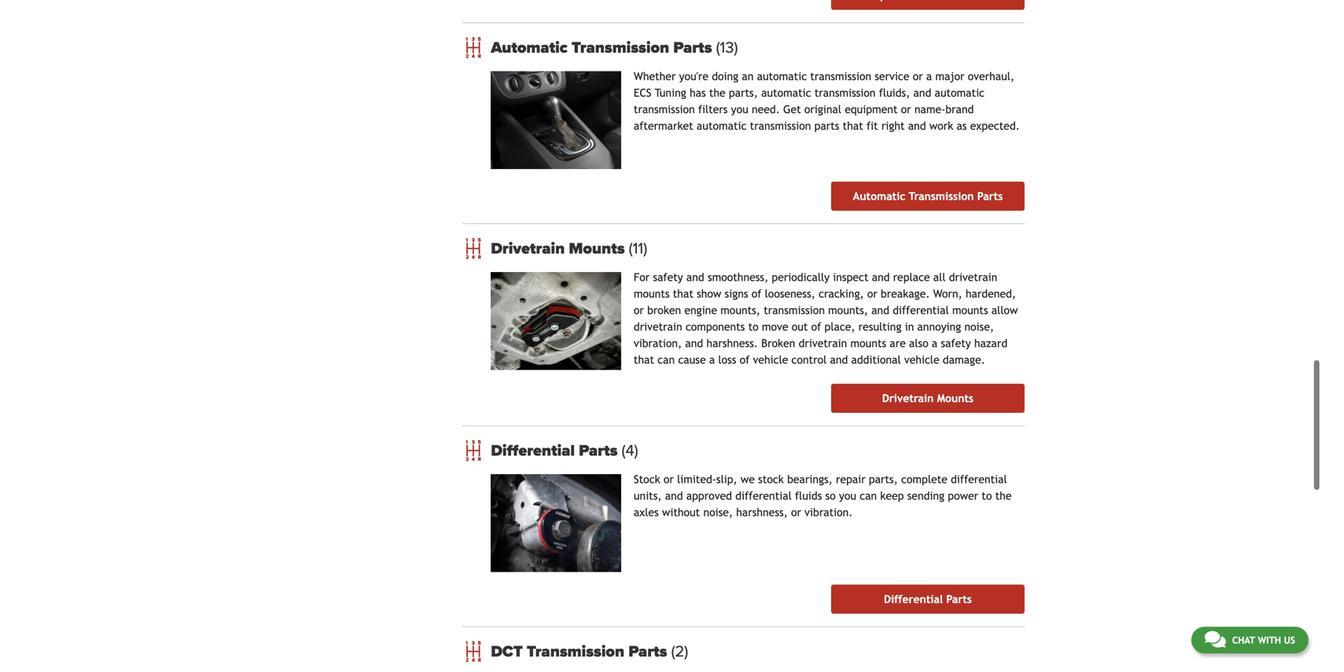 Task type: describe. For each thing, give the bounding box(es) containing it.
1 vertical spatial drivetrain mounts link
[[832, 384, 1025, 413]]

to inside stock or limited-slip, we stock bearings, repair parts, complete differential units, and approved differential fluids so you can keep sending power to the axles without noise, harshness, or vibration.
[[982, 490, 993, 502]]

automatic up the brand
[[935, 86, 985, 99]]

a inside whether you're doing an automatic transmission service or a major overhaul, ecs tuning has the parts, automatic transmission fluids, and automatic transmission filters you need. get original equipment or name-brand aftermarket automatic transmission parts that fit right and work as expected.
[[927, 70, 933, 83]]

1 horizontal spatial mounts
[[851, 337, 887, 350]]

0 vertical spatial differential parts link
[[491, 441, 1025, 460]]

2 mounts, from the left
[[829, 304, 869, 317]]

automatic transmission parts for the topmost automatic transmission parts link
[[491, 38, 717, 57]]

and up breakage.
[[872, 271, 890, 284]]

1 horizontal spatial differential
[[884, 593, 944, 606]]

service
[[875, 70, 910, 83]]

or down the inspect
[[868, 287, 878, 300]]

that inside whether you're doing an automatic transmission service or a major overhaul, ecs tuning has the parts, automatic transmission fluids, and automatic transmission filters you need. get original equipment or name-brand aftermarket automatic transmission parts that fit right and work as expected.
[[843, 120, 864, 132]]

aftermarket
[[634, 120, 694, 132]]

1 vertical spatial safety
[[942, 337, 972, 350]]

or left broken
[[634, 304, 644, 317]]

vibration.
[[805, 506, 853, 519]]

and up name-
[[914, 86, 932, 99]]

transmission for the bottommost automatic transmission parts link
[[909, 190, 975, 202]]

and up resulting
[[872, 304, 890, 317]]

limited-
[[678, 473, 717, 486]]

original
[[805, 103, 842, 116]]

1 mounts, from the left
[[721, 304, 761, 317]]

1 vehicle from the left
[[753, 354, 789, 366]]

chat with us
[[1233, 635, 1296, 646]]

and up show
[[687, 271, 705, 284]]

transmission for the topmost automatic transmission parts link
[[572, 38, 670, 57]]

us
[[1285, 635, 1296, 646]]

chat with us link
[[1192, 627, 1309, 654]]

complete
[[902, 473, 948, 486]]

stock
[[634, 473, 661, 486]]

automatic for the topmost automatic transmission parts link
[[491, 38, 568, 57]]

repair
[[836, 473, 866, 486]]

are
[[890, 337, 906, 350]]

you inside whether you're doing an automatic transmission service or a major overhaul, ecs tuning has the parts, automatic transmission fluids, and automatic transmission filters you need. get original equipment or name-brand aftermarket automatic transmission parts that fit right and work as expected.
[[732, 103, 749, 116]]

replace
[[894, 271, 931, 284]]

dct transmission parts
[[491, 642, 672, 661]]

parts
[[815, 120, 840, 132]]

periodically
[[772, 271, 830, 284]]

so
[[826, 490, 836, 502]]

can inside for safety and smoothness, periodically inspect and replace all drivetrain mounts that show signs of looseness, cracking, or breakage. worn, hardened, or broken engine mounts, transmission mounts, and differential mounts allow drivetrain components to move out of place, resulting in annoying noise, vibration, and harshness. broken drivetrain mounts are also a safety hazard that can cause a loss of vehicle control and additional vehicle damage.
[[658, 354, 675, 366]]

smoothness,
[[708, 271, 769, 284]]

the inside stock or limited-slip, we stock bearings, repair parts, complete differential units, and approved differential fluids so you can keep sending power to the axles without noise, harshness, or vibration.
[[996, 490, 1012, 502]]

tuning
[[655, 86, 687, 99]]

1 vertical spatial differential parts link
[[832, 585, 1025, 614]]

resulting
[[859, 321, 902, 333]]

parts for the bottommost automatic transmission parts link
[[978, 190, 1004, 202]]

automatic for the bottommost automatic transmission parts link
[[853, 190, 906, 202]]

you inside stock or limited-slip, we stock bearings, repair parts, complete differential units, and approved differential fluids so you can keep sending power to the axles without noise, harshness, or vibration.
[[840, 490, 857, 502]]

hardened,
[[966, 287, 1017, 300]]

drivetrain mounts for bottom drivetrain mounts link
[[883, 392, 974, 405]]

hazard
[[975, 337, 1008, 350]]

and right control
[[831, 354, 848, 366]]

0 horizontal spatial safety
[[653, 271, 684, 284]]

drivetrain for drivetrain mounts link to the top
[[491, 239, 565, 258]]

has
[[690, 86, 706, 99]]

2 vehicle from the left
[[905, 354, 940, 366]]

drivetrain mounts for drivetrain mounts link to the top
[[491, 239, 629, 258]]

comments image
[[1205, 630, 1227, 649]]

show
[[697, 287, 722, 300]]

equipment
[[845, 103, 898, 116]]

differential inside for safety and smoothness, periodically inspect and replace all drivetrain mounts that show signs of looseness, cracking, or breakage. worn, hardened, or broken engine mounts, transmission mounts, and differential mounts allow drivetrain components to move out of place, resulting in annoying noise, vibration, and harshness. broken drivetrain mounts are also a safety hazard that can cause a loss of vehicle control and additional vehicle damage.
[[893, 304, 950, 317]]

work
[[930, 120, 954, 132]]

noise, inside stock or limited-slip, we stock bearings, repair parts, complete differential units, and approved differential fluids so you can keep sending power to the axles without noise, harshness, or vibration.
[[704, 506, 733, 519]]

loss
[[719, 354, 737, 366]]

dct
[[491, 642, 523, 661]]

we
[[741, 473, 755, 486]]

harshness,
[[737, 506, 788, 519]]

harshness.
[[707, 337, 759, 350]]

parts, inside whether you're doing an automatic transmission service or a major overhaul, ecs tuning has the parts, automatic transmission fluids, and automatic transmission filters you need. get original equipment or name-brand aftermarket automatic transmission parts that fit right and work as expected.
[[729, 86, 758, 99]]

bearings,
[[788, 473, 833, 486]]

major
[[936, 70, 965, 83]]

right
[[882, 120, 905, 132]]

also
[[910, 337, 929, 350]]

annoying
[[918, 321, 962, 333]]

signs
[[725, 287, 749, 300]]

the inside whether you're doing an automatic transmission service or a major overhaul, ecs tuning has the parts, automatic transmission fluids, and automatic transmission filters you need. get original equipment or name-brand aftermarket automatic transmission parts that fit right and work as expected.
[[710, 86, 726, 99]]

and inside stock or limited-slip, we stock bearings, repair parts, complete differential units, and approved differential fluids so you can keep sending power to the axles without noise, harshness, or vibration.
[[666, 490, 683, 502]]

drivetrain mounts thumbnail image image
[[491, 272, 622, 370]]

stock
[[759, 473, 784, 486]]

and up cause
[[686, 337, 704, 350]]

transmission inside for safety and smoothness, periodically inspect and replace all drivetrain mounts that show signs of looseness, cracking, or breakage. worn, hardened, or broken engine mounts, transmission mounts, and differential mounts allow drivetrain components to move out of place, resulting in annoying noise, vibration, and harshness. broken drivetrain mounts are also a safety hazard that can cause a loss of vehicle control and additional vehicle damage.
[[764, 304, 825, 317]]

0 vertical spatial differential
[[491, 441, 575, 460]]

or right service
[[913, 70, 924, 83]]

without
[[662, 506, 701, 519]]

engine
[[685, 304, 718, 317]]

slip,
[[717, 473, 738, 486]]

looseness,
[[765, 287, 816, 300]]

keep
[[881, 490, 905, 502]]

2 horizontal spatial drivetrain
[[950, 271, 998, 284]]

ecs
[[634, 86, 652, 99]]

an
[[742, 70, 754, 83]]

additional
[[852, 354, 901, 366]]

broken
[[648, 304, 682, 317]]

damage.
[[943, 354, 986, 366]]

or down the fluids
[[792, 506, 802, 519]]

2 vertical spatial drivetrain
[[799, 337, 848, 350]]

or right stock
[[664, 473, 674, 486]]

0 vertical spatial differential parts
[[491, 441, 622, 460]]

whether
[[634, 70, 676, 83]]

2 vertical spatial differential
[[736, 490, 792, 502]]

0 vertical spatial automatic transmission parts link
[[491, 38, 1025, 57]]



Task type: vqa. For each thing, say whether or not it's contained in the screenshot.


Task type: locate. For each thing, give the bounding box(es) containing it.
need.
[[752, 103, 780, 116]]

1 vertical spatial parts,
[[869, 473, 899, 486]]

differential up in
[[893, 304, 950, 317]]

fluids,
[[880, 86, 911, 99]]

0 vertical spatial you
[[732, 103, 749, 116]]

vibration,
[[634, 337, 682, 350]]

drivetrain mounts up 'drivetrain mounts thumbnail image' in the left of the page
[[491, 239, 629, 258]]

with
[[1259, 635, 1282, 646]]

1 horizontal spatial parts,
[[869, 473, 899, 486]]

mounts up additional at the bottom of the page
[[851, 337, 887, 350]]

drivetrain for bottom drivetrain mounts link
[[883, 392, 934, 405]]

0 horizontal spatial drivetrain mounts
[[491, 239, 629, 258]]

automatic down 'fit'
[[853, 190, 906, 202]]

can inside stock or limited-slip, we stock bearings, repair parts, complete differential units, and approved differential fluids so you can keep sending power to the axles without noise, harshness, or vibration.
[[860, 490, 878, 502]]

1 vertical spatial the
[[996, 490, 1012, 502]]

0 horizontal spatial differential
[[736, 490, 792, 502]]

0 vertical spatial can
[[658, 354, 675, 366]]

0 horizontal spatial differential parts
[[491, 441, 622, 460]]

1 vertical spatial automatic transmission parts link
[[832, 182, 1025, 211]]

1 horizontal spatial mounts
[[938, 392, 974, 405]]

drivetrain inside drivetrain mounts link
[[883, 392, 934, 405]]

get
[[784, 103, 802, 116]]

automatic transmission parts link
[[491, 38, 1025, 57], [832, 182, 1025, 211]]

1 vertical spatial noise,
[[704, 506, 733, 519]]

cause
[[679, 354, 706, 366]]

parts, inside stock or limited-slip, we stock bearings, repair parts, complete differential units, and approved differential fluids so you can keep sending power to the axles without noise, harshness, or vibration.
[[869, 473, 899, 486]]

cracking,
[[819, 287, 865, 300]]

1 vertical spatial drivetrain
[[634, 321, 683, 333]]

automatic transmission parts
[[491, 38, 717, 57], [853, 190, 1004, 202]]

1 horizontal spatial differential
[[893, 304, 950, 317]]

to right power
[[982, 490, 993, 502]]

the right power
[[996, 490, 1012, 502]]

automatic right an
[[757, 70, 807, 83]]

mounts, down cracking,
[[829, 304, 869, 317]]

transmission right the dct
[[527, 642, 625, 661]]

0 vertical spatial mounts
[[569, 239, 625, 258]]

1 horizontal spatial differential parts
[[884, 593, 973, 606]]

overhaul,
[[968, 70, 1015, 83]]

worn,
[[934, 287, 963, 300]]

2 horizontal spatial mounts
[[953, 304, 989, 317]]

differential
[[893, 304, 950, 317], [951, 473, 1008, 486], [736, 490, 792, 502]]

0 vertical spatial automatic transmission parts
[[491, 38, 717, 57]]

1 horizontal spatial drivetrain mounts
[[883, 392, 974, 405]]

a left loss in the right bottom of the page
[[710, 354, 715, 366]]

0 horizontal spatial you
[[732, 103, 749, 116]]

0 horizontal spatial differential
[[491, 441, 575, 460]]

whether you're doing an automatic transmission service or a major overhaul, ecs tuning has the parts, automatic transmission fluids, and automatic transmission filters you need. get original equipment or name-brand aftermarket automatic transmission parts that fit right and work as expected.
[[634, 70, 1020, 132]]

can left keep
[[860, 490, 878, 502]]

0 vertical spatial differential
[[893, 304, 950, 317]]

to left move
[[749, 321, 759, 333]]

and down name-
[[909, 120, 927, 132]]

parts for dct transmission parts link
[[629, 642, 668, 661]]

automatic
[[491, 38, 568, 57], [853, 190, 906, 202]]

0 horizontal spatial mounts,
[[721, 304, 761, 317]]

1 vertical spatial of
[[812, 321, 822, 333]]

can
[[658, 354, 675, 366], [860, 490, 878, 502]]

0 horizontal spatial the
[[710, 86, 726, 99]]

1 vertical spatial to
[[982, 490, 993, 502]]

mounts for bottom drivetrain mounts link
[[938, 392, 974, 405]]

automatic transmission parts for the bottommost automatic transmission parts link
[[853, 190, 1004, 202]]

0 horizontal spatial to
[[749, 321, 759, 333]]

stock or limited-slip, we stock bearings, repair parts, complete differential units, and approved differential fluids so you can keep sending power to the axles without noise, harshness, or vibration.
[[634, 473, 1012, 519]]

drivetrain mounts
[[491, 239, 629, 258], [883, 392, 974, 405]]

and up the without
[[666, 490, 683, 502]]

automatic transmission parts link down work
[[832, 182, 1025, 211]]

0 horizontal spatial automatic transmission parts
[[491, 38, 717, 57]]

transmission
[[572, 38, 670, 57], [909, 190, 975, 202], [527, 642, 625, 661]]

drivetrain up control
[[799, 337, 848, 350]]

0 vertical spatial that
[[843, 120, 864, 132]]

of right loss in the right bottom of the page
[[740, 354, 750, 366]]

drivetrain up vibration,
[[634, 321, 683, 333]]

1 vertical spatial drivetrain
[[883, 392, 934, 405]]

0 horizontal spatial automatic
[[491, 38, 568, 57]]

parts for the topmost automatic transmission parts link
[[674, 38, 713, 57]]

1 horizontal spatial vehicle
[[905, 354, 940, 366]]

drivetrain
[[950, 271, 998, 284], [634, 321, 683, 333], [799, 337, 848, 350]]

mounts
[[634, 287, 670, 300], [953, 304, 989, 317], [851, 337, 887, 350]]

can down vibration,
[[658, 354, 675, 366]]

0 horizontal spatial can
[[658, 354, 675, 366]]

or
[[913, 70, 924, 83], [902, 103, 912, 116], [868, 287, 878, 300], [634, 304, 644, 317], [664, 473, 674, 486], [792, 506, 802, 519]]

drivetrain mounts down damage.
[[883, 392, 974, 405]]

sending
[[908, 490, 945, 502]]

0 horizontal spatial drivetrain
[[491, 239, 565, 258]]

drivetrain mounts link
[[491, 239, 1025, 258], [832, 384, 1025, 413]]

transmission up whether
[[572, 38, 670, 57]]

automatic transmission parts down work
[[853, 190, 1004, 202]]

safety up damage.
[[942, 337, 972, 350]]

differential parts thumbnail image image
[[491, 474, 622, 572]]

you left need.
[[732, 103, 749, 116]]

allow
[[992, 304, 1019, 317]]

1 horizontal spatial the
[[996, 490, 1012, 502]]

0 vertical spatial a
[[927, 70, 933, 83]]

2 horizontal spatial that
[[843, 120, 864, 132]]

approved
[[687, 490, 733, 502]]

0 vertical spatial the
[[710, 86, 726, 99]]

1 horizontal spatial mounts,
[[829, 304, 869, 317]]

fluids
[[795, 490, 823, 502]]

0 vertical spatial parts,
[[729, 86, 758, 99]]

automatic up get
[[762, 86, 812, 99]]

noise, inside for safety and smoothness, periodically inspect and replace all drivetrain mounts that show signs of looseness, cracking, or breakage. worn, hardened, or broken engine mounts, transmission mounts, and differential mounts allow drivetrain components to move out of place, resulting in annoying noise, vibration, and harshness. broken drivetrain mounts are also a safety hazard that can cause a loss of vehicle control and additional vehicle damage.
[[965, 321, 995, 333]]

vehicle down broken
[[753, 354, 789, 366]]

name-
[[915, 103, 946, 116]]

parts, down an
[[729, 86, 758, 99]]

noise, up hazard
[[965, 321, 995, 333]]

automatic inside automatic transmission parts link
[[853, 190, 906, 202]]

place,
[[825, 321, 856, 333]]

differential up harshness,
[[736, 490, 792, 502]]

2 horizontal spatial of
[[812, 321, 822, 333]]

1 horizontal spatial noise,
[[965, 321, 995, 333]]

1 vertical spatial automatic
[[853, 190, 906, 202]]

noise,
[[965, 321, 995, 333], [704, 506, 733, 519]]

2 vertical spatial a
[[710, 354, 715, 366]]

0 vertical spatial to
[[749, 321, 759, 333]]

2 horizontal spatial differential
[[951, 473, 1008, 486]]

0 horizontal spatial vehicle
[[753, 354, 789, 366]]

1 vertical spatial you
[[840, 490, 857, 502]]

drivetrain up hardened,
[[950, 271, 998, 284]]

that down vibration,
[[634, 354, 655, 366]]

brand
[[946, 103, 974, 116]]

that up engine
[[673, 287, 694, 300]]

1 horizontal spatial safety
[[942, 337, 972, 350]]

you
[[732, 103, 749, 116], [840, 490, 857, 502]]

a right the also
[[932, 337, 938, 350]]

0 vertical spatial drivetrain mounts
[[491, 239, 629, 258]]

0 horizontal spatial mounts
[[634, 287, 670, 300]]

2 vertical spatial mounts
[[851, 337, 887, 350]]

broken
[[762, 337, 796, 350]]

1 horizontal spatial can
[[860, 490, 878, 502]]

automatic down filters
[[697, 120, 747, 132]]

doing
[[712, 70, 739, 83]]

0 vertical spatial mounts
[[634, 287, 670, 300]]

that
[[843, 120, 864, 132], [673, 287, 694, 300], [634, 354, 655, 366]]

differential parts link
[[491, 441, 1025, 460], [832, 585, 1025, 614]]

that left 'fit'
[[843, 120, 864, 132]]

1 vertical spatial can
[[860, 490, 878, 502]]

the
[[710, 86, 726, 99], [996, 490, 1012, 502]]

1 vertical spatial differential
[[884, 593, 944, 606]]

automatic up automatic transmission parts thumbnail image
[[491, 38, 568, 57]]

out
[[792, 321, 808, 333]]

0 vertical spatial drivetrain mounts link
[[491, 239, 1025, 258]]

1 horizontal spatial automatic
[[853, 190, 906, 202]]

automatic transmission parts up whether
[[491, 38, 717, 57]]

fit
[[867, 120, 879, 132]]

0 vertical spatial drivetrain
[[491, 239, 565, 258]]

differential
[[491, 441, 575, 460], [884, 593, 944, 606]]

automatic transmission parts thumbnail image image
[[491, 71, 622, 169]]

a left major
[[927, 70, 933, 83]]

inspect
[[834, 271, 869, 284]]

for
[[634, 271, 650, 284]]

to inside for safety and smoothness, periodically inspect and replace all drivetrain mounts that show signs of looseness, cracking, or breakage. worn, hardened, or broken engine mounts, transmission mounts, and differential mounts allow drivetrain components to move out of place, resulting in annoying noise, vibration, and harshness. broken drivetrain mounts are also a safety hazard that can cause a loss of vehicle control and additional vehicle damage.
[[749, 321, 759, 333]]

2 vertical spatial transmission
[[527, 642, 625, 661]]

mounts down hardened,
[[953, 304, 989, 317]]

drivetrain
[[491, 239, 565, 258], [883, 392, 934, 405]]

1 vertical spatial drivetrain mounts
[[883, 392, 974, 405]]

1 vertical spatial differential
[[951, 473, 1008, 486]]

1 vertical spatial differential parts
[[884, 593, 973, 606]]

of right "signs"
[[752, 287, 762, 300]]

0 vertical spatial noise,
[[965, 321, 995, 333]]

or down fluids,
[[902, 103, 912, 116]]

1 vertical spatial mounts
[[938, 392, 974, 405]]

2 vertical spatial of
[[740, 354, 750, 366]]

to
[[749, 321, 759, 333], [982, 490, 993, 502]]

parts,
[[729, 86, 758, 99], [869, 473, 899, 486]]

drivetrain mounts link up smoothness,
[[491, 239, 1025, 258]]

1 horizontal spatial you
[[840, 490, 857, 502]]

1 horizontal spatial that
[[673, 287, 694, 300]]

0 horizontal spatial noise,
[[704, 506, 733, 519]]

of
[[752, 287, 762, 300], [812, 321, 822, 333], [740, 354, 750, 366]]

vehicle down the also
[[905, 354, 940, 366]]

mounts,
[[721, 304, 761, 317], [829, 304, 869, 317]]

mounts for drivetrain mounts link to the top
[[569, 239, 625, 258]]

the up filters
[[710, 86, 726, 99]]

0 horizontal spatial drivetrain
[[634, 321, 683, 333]]

0 horizontal spatial of
[[740, 354, 750, 366]]

power
[[949, 490, 979, 502]]

mounts down "for"
[[634, 287, 670, 300]]

transmission down work
[[909, 190, 975, 202]]

vehicle
[[753, 354, 789, 366], [905, 354, 940, 366]]

you're
[[680, 70, 709, 83]]

units,
[[634, 490, 662, 502]]

filters
[[699, 103, 728, 116]]

1 vertical spatial transmission
[[909, 190, 975, 202]]

1 vertical spatial mounts
[[953, 304, 989, 317]]

0 horizontal spatial that
[[634, 354, 655, 366]]

control
[[792, 354, 827, 366]]

chat
[[1233, 635, 1256, 646]]

in
[[905, 321, 915, 333]]

axles
[[634, 506, 659, 519]]

2 vertical spatial that
[[634, 354, 655, 366]]

expected.
[[971, 120, 1020, 132]]

1 vertical spatial that
[[673, 287, 694, 300]]

1 horizontal spatial of
[[752, 287, 762, 300]]

you down repair
[[840, 490, 857, 502]]

mounts, down "signs"
[[721, 304, 761, 317]]

components
[[686, 321, 745, 333]]

1 horizontal spatial drivetrain
[[799, 337, 848, 350]]

0 horizontal spatial mounts
[[569, 239, 625, 258]]

automatic transmission parts link up an
[[491, 38, 1025, 57]]

0 vertical spatial drivetrain
[[950, 271, 998, 284]]

of right out
[[812, 321, 822, 333]]

1 horizontal spatial to
[[982, 490, 993, 502]]

dct transmission parts link
[[491, 642, 1025, 661]]

1 vertical spatial a
[[932, 337, 938, 350]]

as
[[957, 120, 967, 132]]

0 vertical spatial transmission
[[572, 38, 670, 57]]

drivetrain mounts link down damage.
[[832, 384, 1025, 413]]

breakage.
[[881, 287, 930, 300]]

1 vertical spatial automatic transmission parts
[[853, 190, 1004, 202]]

0 vertical spatial of
[[752, 287, 762, 300]]

transmission for dct transmission parts link
[[527, 642, 625, 661]]

0 horizontal spatial parts,
[[729, 86, 758, 99]]

drivetrain up 'drivetrain mounts thumbnail image' in the left of the page
[[491, 239, 565, 258]]

move
[[762, 321, 789, 333]]

and
[[914, 86, 932, 99], [909, 120, 927, 132], [687, 271, 705, 284], [872, 271, 890, 284], [872, 304, 890, 317], [686, 337, 704, 350], [831, 354, 848, 366], [666, 490, 683, 502]]

parts, up keep
[[869, 473, 899, 486]]

all
[[934, 271, 946, 284]]

0 vertical spatial automatic
[[491, 38, 568, 57]]

safety right "for"
[[653, 271, 684, 284]]

differential up power
[[951, 473, 1008, 486]]

drivetrain down additional at the bottom of the page
[[883, 392, 934, 405]]

for safety and smoothness, periodically inspect and replace all drivetrain mounts that show signs of looseness, cracking, or breakage. worn, hardened, or broken engine mounts, transmission mounts, and differential mounts allow drivetrain components to move out of place, resulting in annoying noise, vibration, and harshness. broken drivetrain mounts are also a safety hazard that can cause a loss of vehicle control and additional vehicle damage.
[[634, 271, 1019, 366]]

noise, down approved
[[704, 506, 733, 519]]

1 horizontal spatial automatic transmission parts
[[853, 190, 1004, 202]]



